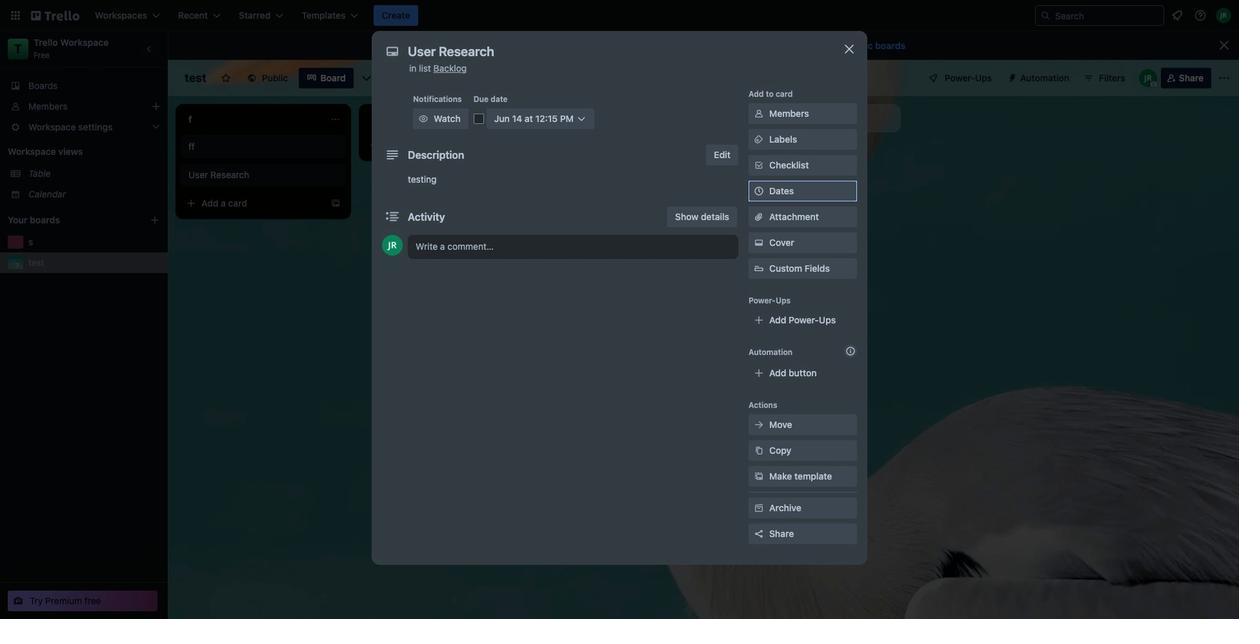 Task type: vqa. For each thing, say whether or not it's contained in the screenshot.
Primary 'element'
yes



Task type: describe. For each thing, give the bounding box(es) containing it.
show menu image
[[1218, 72, 1231, 85]]

jacob rogers (jacobrogers65) image
[[1140, 69, 1158, 87]]

Search field
[[1051, 6, 1164, 25]]

primary element
[[0, 0, 1240, 31]]

star or unstar board image
[[221, 73, 231, 83]]

jacob rogers (jacobrogers65) image inside 'primary' element
[[1217, 8, 1232, 23]]

customize views image
[[360, 72, 373, 85]]

open information menu image
[[1195, 9, 1208, 22]]

Board name text field
[[178, 68, 213, 88]]

3 sm image from the top
[[753, 444, 766, 457]]

0 notifications image
[[1170, 8, 1186, 23]]



Task type: locate. For each thing, give the bounding box(es) containing it.
1 horizontal spatial jacob rogers (jacobrogers65) image
[[1217, 8, 1232, 23]]

4 sm image from the top
[[753, 502, 766, 515]]

2 sm image from the top
[[753, 236, 766, 249]]

close dialog image
[[842, 41, 858, 57]]

0 horizontal spatial jacob rogers (jacobrogers65) image
[[382, 235, 403, 256]]

workspace navigation collapse icon image
[[141, 40, 159, 58]]

jacob rogers (jacobrogers65) image
[[1217, 8, 1232, 23], [382, 235, 403, 256]]

sm image
[[753, 107, 766, 120], [753, 236, 766, 249], [753, 444, 766, 457], [753, 502, 766, 515]]

0 vertical spatial jacob rogers (jacobrogers65) image
[[1217, 8, 1232, 23]]

search image
[[1041, 10, 1051, 21]]

create from template… image
[[331, 198, 341, 209]]

1 vertical spatial jacob rogers (jacobrogers65) image
[[382, 235, 403, 256]]

Write a comment text field
[[408, 235, 739, 258]]

your boards with 2 items element
[[8, 212, 130, 228]]

1 sm image from the top
[[753, 107, 766, 120]]

sm image
[[417, 112, 430, 125], [753, 133, 766, 146], [753, 418, 766, 431], [753, 470, 766, 483]]

None text field
[[402, 40, 828, 63]]

add board image
[[150, 215, 160, 225]]

Mark due date as complete checkbox
[[474, 114, 484, 124]]



